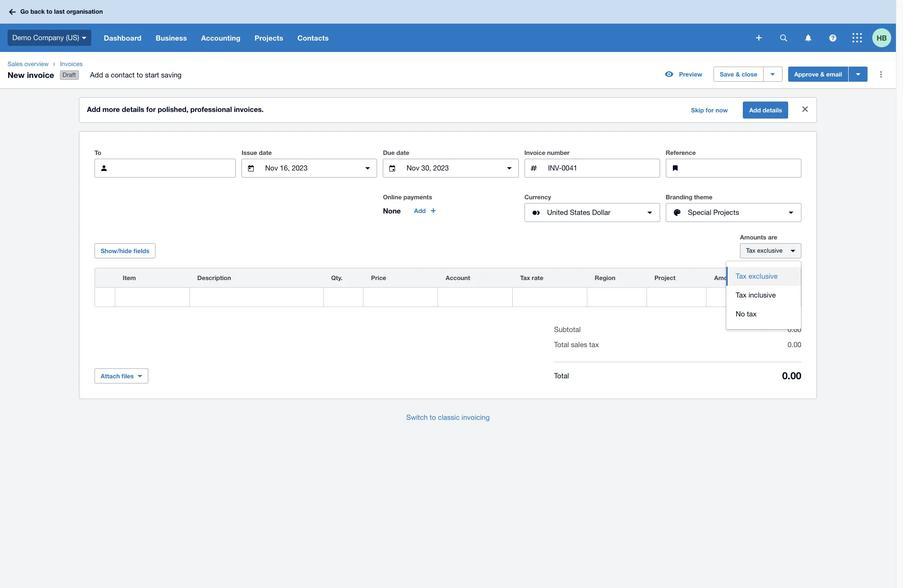 Task type: describe. For each thing, give the bounding box(es) containing it.
online payments
[[383, 193, 432, 201]]

contacts
[[298, 34, 329, 42]]

accounting button
[[194, 24, 248, 52]]

saving
[[161, 71, 182, 79]]

back
[[30, 8, 45, 15]]

business
[[156, 34, 187, 42]]

demo
[[12, 33, 31, 41]]

new
[[8, 70, 25, 80]]

projects button
[[248, 24, 291, 52]]

add for add details
[[750, 106, 761, 114]]

0.00 for total sales tax
[[788, 341, 802, 349]]

switch to classic invoicing button
[[399, 409, 498, 428]]

svg image inside go back to last organisation "link"
[[9, 9, 16, 15]]

show/hide
[[101, 247, 132, 255]]

details inside button
[[763, 106, 783, 114]]

invoice number element
[[525, 159, 661, 178]]

Issue date text field
[[264, 159, 355, 177]]

payments
[[404, 193, 432, 201]]

show/hide fields
[[101, 247, 150, 255]]

branding theme
[[666, 193, 713, 201]]

Invoice number text field
[[547, 159, 660, 177]]

branding
[[666, 193, 693, 201]]

issue date
[[242, 149, 272, 157]]

a
[[105, 71, 109, 79]]

To text field
[[117, 159, 236, 177]]

special
[[688, 209, 712, 217]]

more
[[103, 105, 120, 114]]

tax inclusive button
[[727, 286, 802, 305]]

1 horizontal spatial svg image
[[780, 34, 788, 41]]

list box containing tax exclusive
[[727, 262, 802, 330]]

last
[[54, 8, 65, 15]]

tax exclusive button
[[727, 267, 802, 286]]

add a contact to start saving
[[90, 71, 182, 79]]

0.00 for subtotal
[[788, 326, 802, 334]]

to inside "link"
[[47, 8, 52, 15]]

hb
[[877, 33, 887, 42]]

number
[[547, 149, 570, 157]]

tax rate
[[521, 274, 544, 282]]

exclusive inside button
[[749, 272, 778, 280]]

new invoice
[[8, 70, 54, 80]]

issue
[[242, 149, 257, 157]]

inclusive
[[749, 291, 776, 299]]

currency
[[525, 193, 551, 201]]

switch to classic invoicing
[[406, 414, 490, 422]]

dollar
[[592, 209, 611, 217]]

0 horizontal spatial tax
[[590, 341, 599, 349]]

price
[[371, 274, 386, 282]]

for inside button
[[706, 106, 714, 114]]

banner containing hb
[[0, 0, 897, 52]]

amount
[[715, 274, 738, 282]]

total sales tax
[[554, 341, 599, 349]]

date for issue date
[[259, 149, 272, 157]]

approve
[[795, 71, 819, 78]]

attach
[[101, 373, 120, 380]]

tax exclusive button
[[741, 244, 802, 259]]

demo company (us)
[[12, 33, 79, 41]]

are
[[768, 234, 778, 241]]

dashboard link
[[97, 24, 149, 52]]

overview
[[24, 61, 49, 68]]

invoice number
[[525, 149, 570, 157]]

due date
[[383, 149, 410, 157]]

skip
[[692, 106, 704, 114]]

Reference text field
[[689, 159, 802, 177]]

special projects
[[688, 209, 740, 217]]

tax exclusive inside tax exclusive button
[[736, 272, 778, 280]]

tax inside popup button
[[747, 247, 756, 254]]

sales
[[571, 341, 588, 349]]

classic
[[438, 414, 460, 422]]

to inside button
[[430, 414, 436, 422]]

svg image left the hb
[[853, 33, 863, 43]]

save & close button
[[714, 67, 764, 82]]

(us)
[[66, 33, 79, 41]]

invoices link
[[56, 60, 189, 69]]

add for add
[[414, 207, 426, 215]]

project
[[655, 274, 676, 282]]

demo company (us) button
[[0, 24, 97, 52]]

add details button
[[744, 102, 789, 119]]

tax inside button
[[747, 310, 757, 318]]

special projects button
[[666, 203, 802, 222]]

preview
[[680, 71, 703, 78]]

tax inclusive
[[736, 291, 776, 299]]

add details
[[750, 106, 783, 114]]

Due date text field
[[406, 159, 496, 177]]

no tax button
[[727, 305, 802, 324]]

tax up the "no"
[[736, 291, 747, 299]]

go
[[20, 8, 29, 15]]

attach files button
[[95, 369, 149, 384]]

more date options image for due date
[[500, 159, 519, 178]]

preview button
[[660, 67, 708, 82]]

united states dollar
[[547, 209, 611, 217]]

svg image inside the demo company (us) popup button
[[82, 37, 86, 39]]

save
[[720, 71, 735, 78]]

theme
[[695, 193, 713, 201]]

add more details for polished, professional invoices.
[[87, 105, 264, 114]]

skip for now
[[692, 106, 728, 114]]

go back to last organisation link
[[6, 3, 109, 20]]

approve & email button
[[789, 67, 849, 82]]

invoices
[[60, 61, 83, 68]]



Task type: vqa. For each thing, say whether or not it's contained in the screenshot.
Contacts
yes



Task type: locate. For each thing, give the bounding box(es) containing it.
add inside add button
[[414, 207, 426, 215]]

0 horizontal spatial &
[[736, 71, 740, 78]]

go back to last organisation
[[20, 8, 103, 15]]

start
[[145, 71, 159, 79]]

reference
[[666, 149, 696, 157]]

1 date from the left
[[259, 149, 272, 157]]

contact element
[[95, 159, 236, 178]]

show/hide fields button
[[95, 244, 156, 259]]

projects right special
[[714, 209, 740, 217]]

details left the close icon
[[763, 106, 783, 114]]

now
[[716, 106, 728, 114]]

business button
[[149, 24, 194, 52]]

subtotal
[[554, 326, 581, 334]]

account
[[446, 274, 470, 282]]

tax right the "no"
[[747, 310, 757, 318]]

1 vertical spatial total
[[554, 372, 569, 380]]

0 horizontal spatial to
[[47, 8, 52, 15]]

to
[[47, 8, 52, 15], [137, 71, 143, 79], [430, 414, 436, 422]]

1 vertical spatial projects
[[714, 209, 740, 217]]

contacts button
[[291, 24, 336, 52]]

exclusive down are
[[758, 247, 783, 254]]

to left the 'last'
[[47, 8, 52, 15]]

1 horizontal spatial projects
[[714, 209, 740, 217]]

rate
[[532, 274, 544, 282]]

Amount field
[[707, 289, 781, 306]]

1 vertical spatial 0.00
[[788, 341, 802, 349]]

1 total from the top
[[554, 341, 569, 349]]

hb button
[[873, 24, 897, 52]]

sales overview
[[8, 61, 49, 68]]

tax right sales
[[590, 341, 599, 349]]

exclusive
[[758, 247, 783, 254], [749, 272, 778, 280]]

united states dollar button
[[525, 203, 661, 222]]

date right issue on the left top of page
[[259, 149, 272, 157]]

files
[[122, 373, 134, 380]]

united
[[547, 209, 568, 217]]

tax inside invoice line item list element
[[521, 274, 530, 282]]

for
[[146, 105, 156, 114], [706, 106, 714, 114]]

sales
[[8, 61, 23, 68]]

invoice line item list element
[[95, 268, 802, 307]]

tax exclusive
[[747, 247, 783, 254], [736, 272, 778, 280]]

save & close
[[720, 71, 758, 78]]

1 horizontal spatial to
[[137, 71, 143, 79]]

add more details for polished, professional invoices. status
[[79, 98, 817, 123]]

0 vertical spatial total
[[554, 341, 569, 349]]

company
[[33, 33, 64, 41]]

tax exclusive inside tax exclusive popup button
[[747, 247, 783, 254]]

svg image
[[780, 34, 788, 41], [830, 34, 837, 41], [82, 37, 86, 39]]

projects inside dropdown button
[[255, 34, 283, 42]]

add
[[90, 71, 103, 79], [87, 105, 101, 114], [750, 106, 761, 114], [414, 207, 426, 215]]

tax exclusive up tax inclusive
[[736, 272, 778, 280]]

online
[[383, 193, 402, 201]]

to left start
[[137, 71, 143, 79]]

0 horizontal spatial details
[[122, 105, 144, 114]]

exclusive inside popup button
[[758, 247, 783, 254]]

due
[[383, 149, 395, 157]]

1 horizontal spatial details
[[763, 106, 783, 114]]

no tax
[[736, 310, 757, 318]]

details
[[122, 105, 144, 114], [763, 106, 783, 114]]

Quantity field
[[324, 289, 363, 306]]

0 horizontal spatial for
[[146, 105, 156, 114]]

polished,
[[158, 105, 189, 114]]

1 horizontal spatial &
[[821, 71, 825, 78]]

add for add more details for polished, professional invoices.
[[87, 105, 101, 114]]

approve & email
[[795, 71, 843, 78]]

banner
[[0, 0, 897, 52]]

& left email
[[821, 71, 825, 78]]

invoices.
[[234, 105, 264, 114]]

switch
[[406, 414, 428, 422]]

1 more date options image from the left
[[359, 159, 378, 178]]

accounting
[[201, 34, 241, 42]]

2 horizontal spatial to
[[430, 414, 436, 422]]

1 vertical spatial to
[[137, 71, 143, 79]]

& right save
[[736, 71, 740, 78]]

fields
[[134, 247, 150, 255]]

0 vertical spatial tax exclusive
[[747, 247, 783, 254]]

no
[[736, 310, 745, 318]]

more date options image for issue date
[[359, 159, 378, 178]]

add for add a contact to start saving
[[90, 71, 103, 79]]

add inside add details button
[[750, 106, 761, 114]]

tax down amounts
[[747, 247, 756, 254]]

add right now
[[750, 106, 761, 114]]

0 vertical spatial tax
[[747, 310, 757, 318]]

projects left contacts
[[255, 34, 283, 42]]

attach files
[[101, 373, 134, 380]]

skip for now button
[[686, 103, 734, 118]]

sales overview link
[[4, 60, 52, 69]]

more date options image
[[359, 159, 378, 178], [500, 159, 519, 178]]

organisation
[[66, 8, 103, 15]]

& for close
[[736, 71, 740, 78]]

1 vertical spatial exclusive
[[749, 272, 778, 280]]

total down total sales tax
[[554, 372, 569, 380]]

&
[[736, 71, 740, 78], [821, 71, 825, 78]]

to
[[95, 149, 101, 157]]

projects inside 'popup button'
[[714, 209, 740, 217]]

0 vertical spatial projects
[[255, 34, 283, 42]]

total for total
[[554, 372, 569, 380]]

total
[[554, 341, 569, 349], [554, 372, 569, 380]]

0 horizontal spatial svg image
[[82, 37, 86, 39]]

professional
[[190, 105, 232, 114]]

for left now
[[706, 106, 714, 114]]

1 horizontal spatial for
[[706, 106, 714, 114]]

more invoice options image
[[872, 65, 891, 84]]

1 horizontal spatial more date options image
[[500, 159, 519, 178]]

2 date from the left
[[397, 149, 410, 157]]

2 total from the top
[[554, 372, 569, 380]]

total for total sales tax
[[554, 341, 569, 349]]

0 vertical spatial 0.00
[[788, 326, 802, 334]]

for left "polished,"
[[146, 105, 156, 114]]

navigation containing dashboard
[[97, 24, 750, 52]]

date for due date
[[397, 149, 410, 157]]

dashboard
[[104, 34, 142, 42]]

& for email
[[821, 71, 825, 78]]

details right 'more'
[[122, 105, 144, 114]]

draft
[[63, 71, 76, 79]]

none
[[383, 207, 401, 215]]

2 & from the left
[[821, 71, 825, 78]]

add down payments
[[414, 207, 426, 215]]

2 vertical spatial 0.00
[[783, 370, 802, 382]]

tax exclusive down amounts are
[[747, 247, 783, 254]]

1 vertical spatial tax exclusive
[[736, 272, 778, 280]]

amounts are
[[741, 234, 778, 241]]

projects
[[255, 34, 283, 42], [714, 209, 740, 217]]

Price field
[[364, 289, 438, 306]]

& inside button
[[736, 71, 740, 78]]

navigation
[[97, 24, 750, 52]]

0 horizontal spatial more date options image
[[359, 159, 378, 178]]

1 horizontal spatial date
[[397, 149, 410, 157]]

close image
[[796, 100, 815, 119]]

email
[[827, 71, 843, 78]]

2 horizontal spatial svg image
[[830, 34, 837, 41]]

0 vertical spatial exclusive
[[758, 247, 783, 254]]

add button
[[409, 203, 443, 219]]

invoicing
[[462, 414, 490, 422]]

close
[[742, 71, 758, 78]]

0 vertical spatial to
[[47, 8, 52, 15]]

2 vertical spatial to
[[430, 414, 436, 422]]

svg image up approve
[[806, 34, 812, 41]]

total down subtotal
[[554, 341, 569, 349]]

svg image up 'close'
[[757, 35, 762, 41]]

2 more date options image from the left
[[500, 159, 519, 178]]

add left 'more'
[[87, 105, 101, 114]]

& inside button
[[821, 71, 825, 78]]

1 vertical spatial tax
[[590, 341, 599, 349]]

exclusive up inclusive
[[749, 272, 778, 280]]

0 horizontal spatial projects
[[255, 34, 283, 42]]

qty.
[[331, 274, 343, 282]]

contact
[[111, 71, 135, 79]]

tax up amount field
[[736, 272, 747, 280]]

1 horizontal spatial tax
[[747, 310, 757, 318]]

0 horizontal spatial date
[[259, 149, 272, 157]]

1 & from the left
[[736, 71, 740, 78]]

list box
[[727, 262, 802, 330]]

date right due
[[397, 149, 410, 157]]

add left a
[[90, 71, 103, 79]]

amounts
[[741, 234, 767, 241]]

svg image
[[9, 9, 16, 15], [853, 33, 863, 43], [806, 34, 812, 41], [757, 35, 762, 41]]

region
[[595, 274, 616, 282]]

svg image left go
[[9, 9, 16, 15]]

tax left "rate"
[[521, 274, 530, 282]]

to right switch
[[430, 414, 436, 422]]



